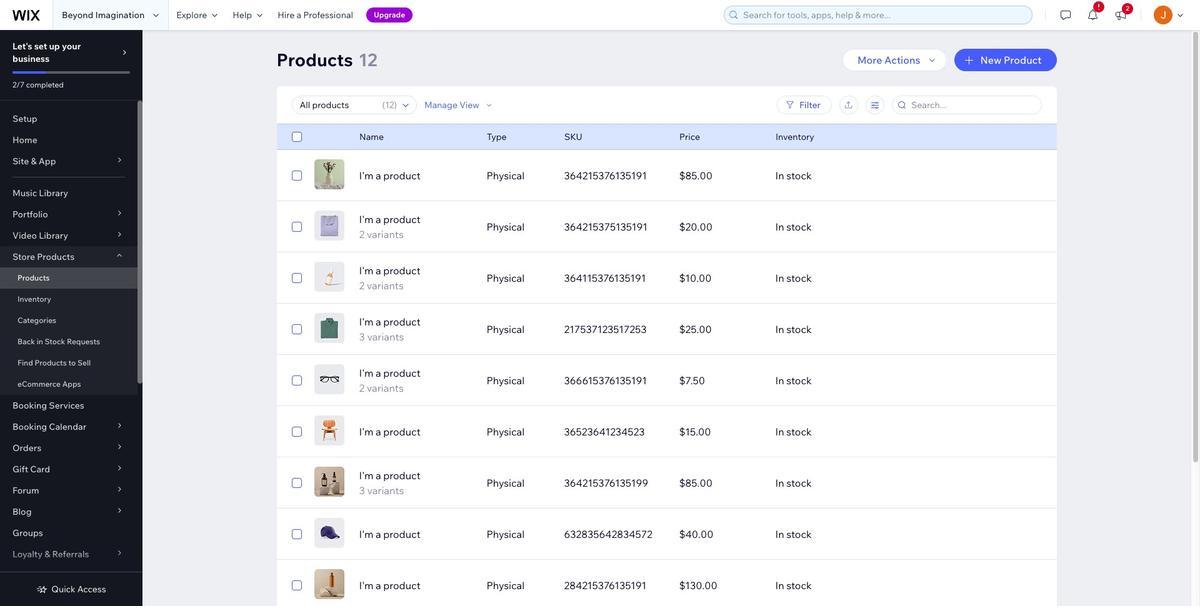 Task type: describe. For each thing, give the bounding box(es) containing it.
booking services link
[[0, 395, 138, 416]]

in stock link for 284215376135191
[[768, 571, 1004, 601]]

ecommerce apps link
[[0, 374, 138, 395]]

3 for 364215376135199
[[359, 484, 365, 497]]

i'm a product link for 364215376135191
[[352, 168, 479, 183]]

ecommerce
[[18, 379, 61, 389]]

physical for 364215376135199
[[487, 477, 525, 489]]

$85.00 link for 364215376135191
[[672, 161, 768, 191]]

name
[[359, 131, 383, 143]]

632835642834572 link
[[557, 519, 672, 549]]

music library link
[[0, 183, 138, 204]]

business
[[13, 53, 50, 64]]

$10.00
[[679, 272, 712, 284]]

2 product from the top
[[383, 213, 421, 226]]

364115376135191
[[564, 272, 646, 284]]

3 product from the top
[[383, 264, 421, 277]]

2 for 366615376135191
[[359, 382, 365, 394]]

9 product from the top
[[383, 579, 421, 592]]

in for 364215375135191
[[775, 221, 784, 233]]

let's
[[13, 41, 32, 52]]

in stock link for 632835642834572
[[768, 519, 1004, 549]]

products up ecommerce apps
[[35, 358, 67, 368]]

$25.00
[[679, 323, 712, 336]]

i'm a product for 284215376135191
[[359, 579, 421, 592]]

physical link for 364215376135191
[[479, 161, 557, 191]]

products inside 'popup button'
[[37, 251, 74, 263]]

sale
[[46, 570, 64, 581]]

physical for 632835642834572
[[487, 528, 525, 541]]

in for 364215376135191
[[775, 169, 784, 182]]

requests
[[67, 337, 100, 346]]

in for 366615376135191
[[775, 374, 784, 387]]

upgrade
[[374, 10, 405, 19]]

physical link for 217537123517253
[[479, 314, 557, 344]]

$130.00
[[679, 579, 718, 592]]

video
[[13, 230, 37, 241]]

stock for 364215375135191
[[786, 221, 812, 233]]

sidebar element
[[0, 30, 143, 606]]

manage view
[[424, 99, 479, 111]]

physical link for 36523641234523
[[479, 417, 557, 447]]

stock for 217537123517253
[[786, 323, 812, 336]]

7 product from the top
[[383, 469, 421, 482]]

new
[[980, 54, 1002, 66]]

in stock link for 217537123517253
[[768, 314, 1004, 344]]

physical for 366615376135191
[[487, 374, 525, 387]]

physical link for 632835642834572
[[479, 519, 557, 549]]

physical link for 364215376135199
[[479, 468, 557, 498]]

more
[[858, 54, 882, 66]]

in stock for 632835642834572
[[775, 528, 812, 541]]

beyond imagination
[[62, 9, 145, 21]]

professional
[[303, 9, 353, 21]]

orders
[[13, 443, 41, 454]]

point of sale link
[[0, 565, 138, 586]]

upgrade button
[[366, 8, 413, 23]]

in
[[37, 337, 43, 346]]

$15.00 link
[[672, 417, 768, 447]]

type
[[487, 131, 506, 143]]

site & app
[[13, 156, 56, 167]]

Search... field
[[907, 96, 1037, 114]]

( 12 )
[[382, 99, 397, 111]]

i'm a product link for 284215376135191
[[352, 578, 479, 593]]

gift
[[13, 464, 28, 475]]

in stock link for 36523641234523
[[768, 417, 1004, 447]]

364215376135199
[[564, 477, 648, 489]]

in stock link for 364215375135191
[[768, 212, 1004, 242]]

hire
[[278, 9, 295, 21]]

hire a professional link
[[270, 0, 361, 30]]

5 i'm from the top
[[359, 367, 373, 379]]

$130.00 link
[[672, 571, 768, 601]]

back in stock requests
[[18, 337, 100, 346]]

$7.50
[[679, 374, 705, 387]]

in stock for 217537123517253
[[775, 323, 812, 336]]

home
[[13, 134, 37, 146]]

36523641234523 link
[[557, 417, 672, 447]]

access
[[77, 584, 106, 595]]

app
[[39, 156, 56, 167]]

video library
[[13, 230, 68, 241]]

manage
[[424, 99, 457, 111]]

8 i'm from the top
[[359, 528, 373, 541]]

music
[[13, 188, 37, 199]]

366615376135191
[[564, 374, 647, 387]]

i'm a product 3 variants for 364215376135199
[[359, 469, 421, 497]]

to
[[68, 358, 76, 368]]

in for 364215376135199
[[775, 477, 784, 489]]

booking for booking services
[[13, 400, 47, 411]]

in stock link for 364115376135191
[[768, 263, 1004, 293]]

in stock for 364215376135191
[[775, 169, 812, 182]]

view
[[459, 99, 479, 111]]

blog button
[[0, 501, 138, 523]]

in stock for 36523641234523
[[775, 426, 812, 438]]

your
[[62, 41, 81, 52]]

364215376135191
[[564, 169, 647, 182]]

physical link for 366615376135191
[[479, 366, 557, 396]]

284215376135191
[[564, 579, 646, 592]]

physical link for 364115376135191
[[479, 263, 557, 293]]

price
[[679, 131, 700, 143]]

)
[[394, 99, 397, 111]]

filter
[[799, 99, 820, 111]]

$40.00
[[679, 528, 714, 541]]

manage view button
[[424, 99, 494, 111]]

find
[[18, 358, 33, 368]]

$85.00 link for 364215376135199
[[672, 468, 768, 498]]

in stock link for 364215376135199
[[768, 468, 1004, 498]]

actions
[[885, 54, 920, 66]]

categories link
[[0, 310, 138, 331]]

calendar
[[49, 421, 86, 433]]

2 inside button
[[1126, 4, 1129, 13]]

product
[[1004, 54, 1042, 66]]

7 i'm from the top
[[359, 469, 373, 482]]

help
[[233, 9, 252, 21]]

in for 364115376135191
[[775, 272, 784, 284]]

366615376135191 link
[[557, 366, 672, 396]]

in stock link for 366615376135191
[[768, 366, 1004, 396]]

$85.00 for 364215376135199
[[679, 477, 713, 489]]

i'm a product link for 36523641234523
[[352, 424, 479, 439]]

site
[[13, 156, 29, 167]]

in stock for 364115376135191
[[775, 272, 812, 284]]

find products to sell link
[[0, 353, 138, 374]]

booking calendar
[[13, 421, 86, 433]]

groups link
[[0, 523, 138, 544]]

more actions button
[[843, 49, 947, 71]]

2 for 364215375135191
[[359, 228, 365, 241]]

services
[[49, 400, 84, 411]]

in for 284215376135191
[[775, 579, 784, 592]]

stock
[[45, 337, 65, 346]]

store products button
[[0, 246, 138, 268]]

in for 632835642834572
[[775, 528, 784, 541]]

back
[[18, 337, 35, 346]]

physical link for 284215376135191
[[479, 571, 557, 601]]

library for music library
[[39, 188, 68, 199]]



Task type: vqa. For each thing, say whether or not it's contained in the screenshot.
364215375135191 "link"
yes



Task type: locate. For each thing, give the bounding box(es) containing it.
1 physical from the top
[[487, 169, 525, 182]]

2 i'm a product from the top
[[359, 426, 421, 438]]

284215376135191 link
[[557, 571, 672, 601]]

products
[[277, 49, 353, 71], [37, 251, 74, 263], [18, 273, 50, 283], [35, 358, 67, 368]]

Unsaved view field
[[296, 96, 378, 114]]

3 stock from the top
[[786, 272, 812, 284]]

help button
[[225, 0, 270, 30]]

orders button
[[0, 438, 138, 459]]

1 i'm a product 2 variants from the top
[[359, 213, 421, 241]]

categories
[[18, 316, 56, 325]]

2 stock from the top
[[786, 221, 812, 233]]

1 product from the top
[[383, 169, 421, 182]]

9 in stock from the top
[[775, 579, 812, 592]]

1 in stock from the top
[[775, 169, 812, 182]]

back in stock requests link
[[0, 331, 138, 353]]

6 in from the top
[[775, 426, 784, 438]]

blog
[[13, 506, 32, 518]]

3 i'm from the top
[[359, 264, 373, 277]]

i'm a product for 632835642834572
[[359, 528, 421, 541]]

variants for 366615376135191
[[367, 382, 404, 394]]

apps
[[62, 379, 81, 389]]

8 physical from the top
[[487, 528, 525, 541]]

36523641234523
[[564, 426, 645, 438]]

3 in from the top
[[775, 272, 784, 284]]

2 for 364115376135191
[[359, 279, 365, 292]]

card
[[30, 464, 50, 475]]

products down video library "dropdown button"
[[37, 251, 74, 263]]

booking inside the "booking services" link
[[13, 400, 47, 411]]

variants for 364215375135191
[[367, 228, 404, 241]]

stock for 284215376135191
[[786, 579, 812, 592]]

8 stock from the top
[[786, 528, 812, 541]]

in stock for 366615376135191
[[775, 374, 812, 387]]

2 $85.00 from the top
[[679, 477, 713, 489]]

8 in stock from the top
[[775, 528, 812, 541]]

0 vertical spatial 12
[[359, 49, 377, 71]]

1 horizontal spatial 12
[[385, 99, 394, 111]]

in for 36523641234523
[[775, 426, 784, 438]]

in
[[775, 169, 784, 182], [775, 221, 784, 233], [775, 272, 784, 284], [775, 323, 784, 336], [775, 374, 784, 387], [775, 426, 784, 438], [775, 477, 784, 489], [775, 528, 784, 541], [775, 579, 784, 592]]

explore
[[176, 9, 207, 21]]

point
[[13, 570, 34, 581]]

& for loyalty
[[44, 549, 50, 560]]

physical for 364115376135191
[[487, 272, 525, 284]]

4 in stock from the top
[[775, 323, 812, 336]]

0 vertical spatial booking
[[13, 400, 47, 411]]

0 horizontal spatial 12
[[359, 49, 377, 71]]

5 physical link from the top
[[479, 366, 557, 396]]

12
[[359, 49, 377, 71], [385, 99, 394, 111]]

beyond
[[62, 9, 93, 21]]

hire a professional
[[278, 9, 353, 21]]

1 vertical spatial inventory
[[18, 294, 51, 304]]

stock for 364215376135199
[[786, 477, 812, 489]]

physical for 364215375135191
[[487, 221, 525, 233]]

booking up the orders
[[13, 421, 47, 433]]

4 physical link from the top
[[479, 314, 557, 344]]

in stock for 364215376135199
[[775, 477, 812, 489]]

inventory down filter button
[[775, 131, 814, 143]]

3 i'm a product link from the top
[[352, 527, 479, 542]]

$85.00 for 364215376135191
[[679, 169, 713, 182]]

quick
[[51, 584, 75, 595]]

12 down upgrade button
[[359, 49, 377, 71]]

physical for 217537123517253
[[487, 323, 525, 336]]

2/7
[[13, 80, 24, 89]]

9 physical from the top
[[487, 579, 525, 592]]

0 vertical spatial &
[[31, 156, 37, 167]]

inventory inside "link"
[[18, 294, 51, 304]]

1 i'm a product link from the top
[[352, 168, 479, 183]]

in stock for 284215376135191
[[775, 579, 812, 592]]

booking services
[[13, 400, 84, 411]]

7 physical from the top
[[487, 477, 525, 489]]

0 vertical spatial i'm a product 2 variants
[[359, 213, 421, 241]]

i'm a product 2 variants for 364215375135191
[[359, 213, 421, 241]]

5 stock from the top
[[786, 374, 812, 387]]

1 vertical spatial i'm a product 2 variants
[[359, 264, 421, 292]]

6 stock from the top
[[786, 426, 812, 438]]

3 i'm a product 2 variants from the top
[[359, 367, 421, 394]]

9 stock from the top
[[786, 579, 812, 592]]

up
[[49, 41, 60, 52]]

products 12
[[277, 49, 377, 71]]

2 i'm a product 3 variants from the top
[[359, 469, 421, 497]]

$10.00 link
[[672, 263, 768, 293]]

4 product from the top
[[383, 316, 421, 328]]

9 i'm from the top
[[359, 579, 373, 592]]

$85.00 down the price
[[679, 169, 713, 182]]

in stock link for 364215376135191
[[768, 161, 1004, 191]]

variants
[[367, 228, 404, 241], [367, 279, 404, 292], [367, 331, 404, 343], [367, 382, 404, 394], [367, 484, 404, 497]]

1 $85.00 link from the top
[[672, 161, 768, 191]]

point of sale
[[13, 570, 64, 581]]

in stock link
[[768, 161, 1004, 191], [768, 212, 1004, 242], [768, 263, 1004, 293], [768, 314, 1004, 344], [768, 366, 1004, 396], [768, 417, 1004, 447], [768, 468, 1004, 498], [768, 519, 1004, 549], [768, 571, 1004, 601]]

3
[[359, 331, 365, 343], [359, 484, 365, 497]]

booking down ecommerce
[[13, 400, 47, 411]]

sell
[[77, 358, 91, 368]]

1 in stock link from the top
[[768, 161, 1004, 191]]

7 in stock from the top
[[775, 477, 812, 489]]

6 product from the top
[[383, 426, 421, 438]]

of
[[36, 570, 44, 581]]

12 for products 12
[[359, 49, 377, 71]]

364215376135199 link
[[557, 468, 672, 498]]

quick access
[[51, 584, 106, 595]]

3 physical from the top
[[487, 272, 525, 284]]

364215375135191
[[564, 221, 648, 233]]

5 product from the top
[[383, 367, 421, 379]]

2 vertical spatial i'm a product 2 variants
[[359, 367, 421, 394]]

library up the store products
[[39, 230, 68, 241]]

4 stock from the top
[[786, 323, 812, 336]]

1 3 from the top
[[359, 331, 365, 343]]

1 horizontal spatial inventory
[[775, 131, 814, 143]]

stock
[[786, 169, 812, 182], [786, 221, 812, 233], [786, 272, 812, 284], [786, 323, 812, 336], [786, 374, 812, 387], [786, 426, 812, 438], [786, 477, 812, 489], [786, 528, 812, 541], [786, 579, 812, 592]]

5 in from the top
[[775, 374, 784, 387]]

3 in stock from the top
[[775, 272, 812, 284]]

364215375135191 link
[[557, 212, 672, 242]]

$40.00 link
[[672, 519, 768, 549]]

0 vertical spatial $85.00
[[679, 169, 713, 182]]

1 i'm a product from the top
[[359, 169, 421, 182]]

physical link
[[479, 161, 557, 191], [479, 212, 557, 242], [479, 263, 557, 293], [479, 314, 557, 344], [479, 366, 557, 396], [479, 417, 557, 447], [479, 468, 557, 498], [479, 519, 557, 549], [479, 571, 557, 601]]

& for site
[[31, 156, 37, 167]]

8 in from the top
[[775, 528, 784, 541]]

let's set up your business
[[13, 41, 81, 64]]

inventory
[[775, 131, 814, 143], [18, 294, 51, 304]]

4 i'm from the top
[[359, 316, 373, 328]]

1 vertical spatial $85.00
[[679, 477, 713, 489]]

stock for 366615376135191
[[786, 374, 812, 387]]

i'm a product for 36523641234523
[[359, 426, 421, 438]]

1 vertical spatial booking
[[13, 421, 47, 433]]

& right site
[[31, 156, 37, 167]]

variants for 364115376135191
[[367, 279, 404, 292]]

physical link for 364215375135191
[[479, 212, 557, 242]]

variants for 364215376135199
[[367, 484, 404, 497]]

2 physical link from the top
[[479, 212, 557, 242]]

variants for 217537123517253
[[367, 331, 404, 343]]

sku
[[564, 131, 582, 143]]

3 physical link from the top
[[479, 263, 557, 293]]

7 physical link from the top
[[479, 468, 557, 498]]

9 physical link from the top
[[479, 571, 557, 601]]

$85.00 link
[[672, 161, 768, 191], [672, 468, 768, 498]]

2 i'm from the top
[[359, 213, 373, 226]]

2 in stock link from the top
[[768, 212, 1004, 242]]

stock for 36523641234523
[[786, 426, 812, 438]]

632835642834572
[[564, 528, 652, 541]]

2 physical from the top
[[487, 221, 525, 233]]

i'm a product 2 variants for 366615376135191
[[359, 367, 421, 394]]

i'm a product for 364215376135191
[[359, 169, 421, 182]]

1 vertical spatial 12
[[385, 99, 394, 111]]

2 i'm a product link from the top
[[352, 424, 479, 439]]

$25.00 link
[[672, 314, 768, 344]]

2
[[1126, 4, 1129, 13], [359, 228, 365, 241], [359, 279, 365, 292], [359, 382, 365, 394]]

1 horizontal spatial &
[[44, 549, 50, 560]]

6 in stock from the top
[[775, 426, 812, 438]]

physical for 364215376135191
[[487, 169, 525, 182]]

a
[[297, 9, 301, 21], [376, 169, 381, 182], [376, 213, 381, 226], [376, 264, 381, 277], [376, 316, 381, 328], [376, 367, 381, 379], [376, 426, 381, 438], [376, 469, 381, 482], [376, 528, 381, 541], [376, 579, 381, 592]]

in for 217537123517253
[[775, 323, 784, 336]]

1 stock from the top
[[786, 169, 812, 182]]

1 vertical spatial 3
[[359, 484, 365, 497]]

6 physical link from the top
[[479, 417, 557, 447]]

forum
[[13, 485, 39, 496]]

8 physical link from the top
[[479, 519, 557, 549]]

9 in stock link from the top
[[768, 571, 1004, 601]]

2 i'm a product 2 variants from the top
[[359, 264, 421, 292]]

physical for 36523641234523
[[487, 426, 525, 438]]

products down store
[[18, 273, 50, 283]]

2 $85.00 link from the top
[[672, 468, 768, 498]]

1 i'm from the top
[[359, 169, 373, 182]]

5 in stock from the top
[[775, 374, 812, 387]]

filter button
[[777, 96, 832, 114]]

7 in stock link from the top
[[768, 468, 1004, 498]]

i'm a product 2 variants
[[359, 213, 421, 241], [359, 264, 421, 292], [359, 367, 421, 394]]

products down hire a professional
[[277, 49, 353, 71]]

1 vertical spatial $85.00 link
[[672, 468, 768, 498]]

12 left manage
[[385, 99, 394, 111]]

$20.00
[[679, 221, 713, 233]]

set
[[34, 41, 47, 52]]

store
[[13, 251, 35, 263]]

4 in from the top
[[775, 323, 784, 336]]

library
[[39, 188, 68, 199], [39, 230, 68, 241]]

library inside "dropdown button"
[[39, 230, 68, 241]]

stock for 632835642834572
[[786, 528, 812, 541]]

booking inside booking calendar popup button
[[13, 421, 47, 433]]

7 in from the top
[[775, 477, 784, 489]]

booking
[[13, 400, 47, 411], [13, 421, 47, 433]]

3 for 217537123517253
[[359, 331, 365, 343]]

2 booking from the top
[[13, 421, 47, 433]]

$85.00 up '$40.00'
[[679, 477, 713, 489]]

library up "portfolio" dropdown button
[[39, 188, 68, 199]]

1 $85.00 from the top
[[679, 169, 713, 182]]

5 physical from the top
[[487, 374, 525, 387]]

Search for tools, apps, help & more... field
[[739, 6, 1028, 24]]

12 for ( 12 )
[[385, 99, 394, 111]]

2 in from the top
[[775, 221, 784, 233]]

inventory up categories
[[18, 294, 51, 304]]

video library button
[[0, 225, 138, 246]]

2 in stock from the top
[[775, 221, 812, 233]]

in stock for 364215375135191
[[775, 221, 812, 233]]

setup link
[[0, 108, 138, 129]]

ecommerce apps
[[18, 379, 81, 389]]

imagination
[[95, 9, 145, 21]]

stock for 364215376135191
[[786, 169, 812, 182]]

1 physical link from the top
[[479, 161, 557, 191]]

1 booking from the top
[[13, 400, 47, 411]]

gift card button
[[0, 459, 138, 480]]

0 horizontal spatial inventory
[[18, 294, 51, 304]]

$85.00 link down the price
[[672, 161, 768, 191]]

1 in from the top
[[775, 169, 784, 182]]

217537123517253 link
[[557, 314, 672, 344]]

None checkbox
[[292, 129, 302, 144], [292, 219, 302, 234], [292, 322, 302, 337], [292, 373, 302, 388], [292, 578, 302, 593], [292, 129, 302, 144], [292, 219, 302, 234], [292, 322, 302, 337], [292, 373, 302, 388], [292, 578, 302, 593]]

booking calendar button
[[0, 416, 138, 438]]

store products
[[13, 251, 74, 263]]

0 horizontal spatial &
[[31, 156, 37, 167]]

stock for 364115376135191
[[786, 272, 812, 284]]

5 in stock link from the top
[[768, 366, 1004, 396]]

None checkbox
[[292, 168, 302, 183], [292, 271, 302, 286], [292, 424, 302, 439], [292, 476, 302, 491], [292, 527, 302, 542], [292, 168, 302, 183], [292, 271, 302, 286], [292, 424, 302, 439], [292, 476, 302, 491], [292, 527, 302, 542]]

4 i'm a product from the top
[[359, 579, 421, 592]]

6 i'm from the top
[[359, 426, 373, 438]]

library for video library
[[39, 230, 68, 241]]

1 i'm a product 3 variants from the top
[[359, 316, 421, 343]]

1 library from the top
[[39, 188, 68, 199]]

0 vertical spatial 3
[[359, 331, 365, 343]]

1 vertical spatial library
[[39, 230, 68, 241]]

i'm a product 3 variants for 217537123517253
[[359, 316, 421, 343]]

3 i'm a product from the top
[[359, 528, 421, 541]]

6 in stock link from the top
[[768, 417, 1004, 447]]

referrals
[[52, 549, 89, 560]]

0 vertical spatial $85.00 link
[[672, 161, 768, 191]]

new product
[[980, 54, 1042, 66]]

new product button
[[954, 49, 1057, 71]]

4 in stock link from the top
[[768, 314, 1004, 344]]

booking for booking calendar
[[13, 421, 47, 433]]

3 in stock link from the top
[[768, 263, 1004, 293]]

i'm a product 2 variants for 364115376135191
[[359, 264, 421, 292]]

setup
[[13, 113, 37, 124]]

8 in stock link from the top
[[768, 519, 1004, 549]]

2 library from the top
[[39, 230, 68, 241]]

4 physical from the top
[[487, 323, 525, 336]]

2 3 from the top
[[359, 484, 365, 497]]

$85.00 link down $15.00 link
[[672, 468, 768, 498]]

physical for 284215376135191
[[487, 579, 525, 592]]

inventory link
[[0, 289, 138, 310]]

loyalty
[[13, 549, 43, 560]]

$20.00 link
[[672, 212, 768, 242]]

i'm a product link for 632835642834572
[[352, 527, 479, 542]]

portfolio button
[[0, 204, 138, 225]]

gift card
[[13, 464, 50, 475]]

0 vertical spatial library
[[39, 188, 68, 199]]

8 product from the top
[[383, 528, 421, 541]]

6 physical from the top
[[487, 426, 525, 438]]

0 vertical spatial i'm a product 3 variants
[[359, 316, 421, 343]]

7 stock from the top
[[786, 477, 812, 489]]

1 vertical spatial &
[[44, 549, 50, 560]]

& right loyalty
[[44, 549, 50, 560]]

more actions
[[858, 54, 920, 66]]

9 in from the top
[[775, 579, 784, 592]]

4 i'm a product link from the top
[[352, 578, 479, 593]]

1 vertical spatial i'm a product 3 variants
[[359, 469, 421, 497]]

0 vertical spatial inventory
[[775, 131, 814, 143]]



